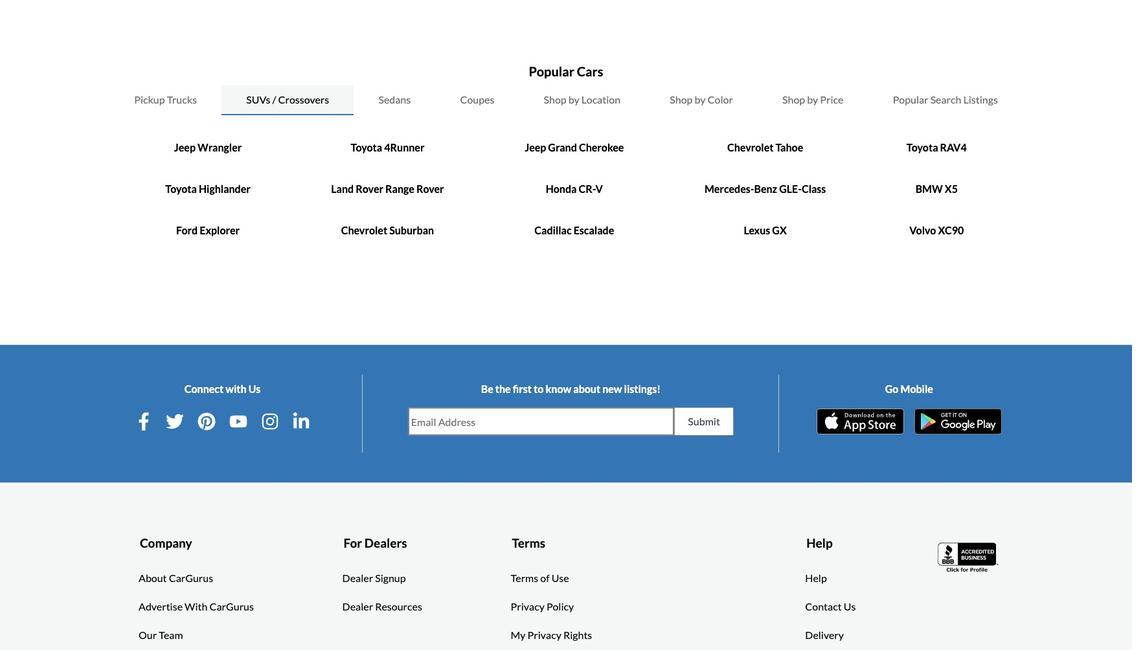 Task type: vqa. For each thing, say whether or not it's contained in the screenshot.
first Rover
yes



Task type: describe. For each thing, give the bounding box(es) containing it.
get it on google play image
[[915, 409, 1002, 435]]

crossovers
[[278, 94, 329, 106]]

by for location
[[569, 94, 580, 106]]

lexus gx
[[744, 225, 787, 237]]

privacy inside privacy policy link
[[511, 601, 545, 613]]

pinterest image
[[198, 413, 216, 431]]

honda cr-v link
[[546, 183, 603, 195]]

cherokee
[[579, 142, 624, 154]]

land rover range rover link
[[331, 183, 444, 195]]

my
[[511, 629, 526, 642]]

help link
[[806, 571, 827, 587]]

escalade
[[574, 225, 615, 237]]

xc90
[[939, 225, 965, 237]]

with
[[185, 601, 208, 613]]

pickup
[[134, 94, 165, 106]]

dealer signup
[[343, 572, 406, 585]]

advertise with cargurus link
[[139, 599, 254, 615]]

our team
[[139, 629, 183, 642]]

terms of use link
[[511, 571, 569, 587]]

1 rover from the left
[[356, 183, 384, 195]]

about
[[574, 383, 601, 396]]

delivery
[[806, 629, 844, 642]]

ford explorer
[[176, 225, 240, 237]]

rav4
[[941, 142, 967, 154]]

shop for shop by price
[[783, 94, 806, 106]]

jeep grand cherokee
[[525, 142, 624, 154]]

1 vertical spatial help
[[806, 572, 827, 585]]

use
[[552, 572, 569, 585]]

contact us link
[[806, 599, 856, 615]]

twitter image
[[166, 413, 184, 431]]

submit button
[[675, 408, 734, 436]]

facebook image
[[135, 413, 153, 431]]

price
[[821, 94, 844, 106]]

listings
[[964, 94, 999, 106]]

delivery link
[[806, 628, 844, 644]]

chevrolet for chevrolet tahoe
[[728, 142, 774, 154]]

jeep wrangler
[[174, 142, 242, 154]]

volvo
[[910, 225, 937, 237]]

advertise
[[139, 601, 183, 613]]

jeep wrangler link
[[174, 142, 242, 154]]

bmw x5 link
[[916, 183, 958, 195]]

shop for shop by color
[[670, 94, 693, 106]]

contact us
[[806, 601, 856, 613]]

land rover range rover
[[331, 183, 444, 195]]

suvs / crossovers
[[246, 94, 329, 106]]

sedans
[[379, 94, 411, 106]]

wrangler
[[198, 142, 242, 154]]

1 horizontal spatial us
[[844, 601, 856, 613]]

suburban
[[390, 225, 434, 237]]

cars
[[577, 64, 604, 79]]

team
[[159, 629, 183, 642]]

volvo xc90 link
[[910, 225, 965, 237]]

lexus
[[744, 225, 771, 237]]

x5
[[945, 183, 958, 195]]

our
[[139, 629, 157, 642]]

chevrolet suburban link
[[341, 225, 434, 237]]

pickup trucks
[[134, 94, 197, 106]]

0 vertical spatial cargurus
[[169, 572, 213, 585]]

youtube image
[[229, 413, 248, 431]]

chevrolet tahoe link
[[728, 142, 804, 154]]

download on the app store image
[[817, 409, 905, 435]]

listings!
[[625, 383, 661, 396]]

mobile
[[901, 383, 934, 396]]

ford explorer link
[[176, 225, 240, 237]]

policy
[[547, 601, 574, 613]]

popular cars
[[529, 64, 604, 79]]

new
[[603, 383, 623, 396]]

shop by price
[[783, 94, 844, 106]]

company
[[140, 536, 192, 551]]

the
[[496, 383, 511, 396]]

privacy inside my privacy rights link
[[528, 629, 562, 642]]

toyota rav4 link
[[907, 142, 967, 154]]

toyota highlander
[[165, 183, 251, 195]]

dealer signup link
[[343, 571, 406, 587]]

honda cr-v
[[546, 183, 603, 195]]

linkedin image
[[293, 413, 311, 431]]

submit
[[688, 416, 721, 428]]

1 vertical spatial cargurus
[[210, 601, 254, 613]]

grand
[[549, 142, 577, 154]]

by for color
[[695, 94, 706, 106]]

0 vertical spatial us
[[249, 383, 261, 396]]

cr-
[[579, 183, 596, 195]]

v
[[596, 183, 603, 195]]

for
[[344, 536, 362, 551]]

explorer
[[200, 225, 240, 237]]

Email Address email field
[[409, 409, 674, 436]]



Task type: locate. For each thing, give the bounding box(es) containing it.
2 shop from the left
[[670, 94, 693, 106]]

about
[[139, 572, 167, 585]]

go
[[886, 383, 899, 396]]

shop left price
[[783, 94, 806, 106]]

1 dealer from the top
[[343, 572, 373, 585]]

popular
[[529, 64, 575, 79], [894, 94, 929, 106]]

1 jeep from the left
[[174, 142, 196, 154]]

terms left of
[[511, 572, 539, 585]]

2 jeep from the left
[[525, 142, 547, 154]]

privacy policy link
[[511, 599, 574, 615]]

privacy policy
[[511, 601, 574, 613]]

terms for terms
[[512, 536, 546, 551]]

privacy right my
[[528, 629, 562, 642]]

my privacy rights link
[[511, 628, 593, 644]]

benz
[[755, 183, 778, 195]]

rover right range
[[417, 183, 444, 195]]

by left price
[[808, 94, 819, 106]]

chevrolet left tahoe
[[728, 142, 774, 154]]

jeep left grand
[[525, 142, 547, 154]]

2 by from the left
[[695, 94, 706, 106]]

shop by color
[[670, 94, 734, 106]]

cadillac escalade link
[[535, 225, 615, 237]]

color
[[708, 94, 734, 106]]

about cargurus link
[[139, 571, 213, 587]]

3 by from the left
[[808, 94, 819, 106]]

0 horizontal spatial us
[[249, 383, 261, 396]]

chevrolet for chevrolet suburban
[[341, 225, 388, 237]]

jeep left wrangler
[[174, 142, 196, 154]]

toyota left rav4
[[907, 142, 939, 154]]

0 horizontal spatial rover
[[356, 183, 384, 195]]

chevrolet down land
[[341, 225, 388, 237]]

search
[[931, 94, 962, 106]]

chevrolet tahoe
[[728, 142, 804, 154]]

click for the bbb business review of this auto listing service in cambridge ma image
[[938, 542, 1001, 574]]

dealer down dealer signup link
[[343, 601, 373, 613]]

rover
[[356, 183, 384, 195], [417, 183, 444, 195]]

1 vertical spatial chevrolet
[[341, 225, 388, 237]]

toyota left 4runner
[[351, 142, 382, 154]]

bmw
[[916, 183, 943, 195]]

2 rover from the left
[[417, 183, 444, 195]]

shop down popular cars
[[544, 94, 567, 106]]

gx
[[773, 225, 787, 237]]

jeep
[[174, 142, 196, 154], [525, 142, 547, 154]]

popular left search
[[894, 94, 929, 106]]

1 horizontal spatial jeep
[[525, 142, 547, 154]]

0 vertical spatial terms
[[512, 536, 546, 551]]

popular for popular search listings
[[894, 94, 929, 106]]

highlander
[[199, 183, 251, 195]]

cargurus right with
[[210, 601, 254, 613]]

signup
[[375, 572, 406, 585]]

for dealers
[[344, 536, 407, 551]]

bmw x5
[[916, 183, 958, 195]]

with
[[226, 383, 247, 396]]

jeep grand cherokee link
[[525, 142, 624, 154]]

1 horizontal spatial chevrolet
[[728, 142, 774, 154]]

shop for shop by location
[[544, 94, 567, 106]]

1 horizontal spatial shop
[[670, 94, 693, 106]]

0 horizontal spatial chevrolet
[[341, 225, 388, 237]]

1 vertical spatial us
[[844, 601, 856, 613]]

about cargurus
[[139, 572, 213, 585]]

2 horizontal spatial toyota
[[907, 142, 939, 154]]

by left location
[[569, 94, 580, 106]]

1 by from the left
[[569, 94, 580, 106]]

rover right land
[[356, 183, 384, 195]]

be the first to know about new listings!
[[481, 383, 661, 396]]

volvo xc90
[[910, 225, 965, 237]]

by
[[569, 94, 580, 106], [695, 94, 706, 106], [808, 94, 819, 106]]

jeep for jeep grand cherokee
[[525, 142, 547, 154]]

connect
[[185, 383, 224, 396]]

0 vertical spatial privacy
[[511, 601, 545, 613]]

toyota for toyota highlander
[[165, 183, 197, 195]]

0 horizontal spatial shop
[[544, 94, 567, 106]]

0 vertical spatial chevrolet
[[728, 142, 774, 154]]

instagram image
[[261, 413, 279, 431]]

0 horizontal spatial jeep
[[174, 142, 196, 154]]

mercedes-
[[705, 183, 755, 195]]

help up the contact
[[806, 572, 827, 585]]

2 horizontal spatial by
[[808, 94, 819, 106]]

1 vertical spatial dealer
[[343, 601, 373, 613]]

of
[[541, 572, 550, 585]]

dealer
[[343, 572, 373, 585], [343, 601, 373, 613]]

0 horizontal spatial toyota
[[165, 183, 197, 195]]

mercedes-benz gle-class link
[[705, 183, 827, 195]]

1 vertical spatial privacy
[[528, 629, 562, 642]]

terms
[[512, 536, 546, 551], [511, 572, 539, 585]]

coupes
[[460, 94, 495, 106]]

shop by location
[[544, 94, 621, 106]]

toyota 4runner link
[[351, 142, 425, 154]]

dealer left signup at the left
[[343, 572, 373, 585]]

toyota rav4
[[907, 142, 967, 154]]

1 vertical spatial terms
[[511, 572, 539, 585]]

to
[[534, 383, 544, 396]]

popular search listings
[[894, 94, 999, 106]]

terms up terms of use
[[512, 536, 546, 551]]

0 vertical spatial help
[[807, 536, 833, 551]]

terms for terms of use
[[511, 572, 539, 585]]

1 horizontal spatial toyota
[[351, 142, 382, 154]]

us right the contact
[[844, 601, 856, 613]]

shop left color
[[670, 94, 693, 106]]

first
[[513, 383, 532, 396]]

4runner
[[384, 142, 425, 154]]

rights
[[564, 629, 593, 642]]

/
[[272, 94, 276, 106]]

0 vertical spatial popular
[[529, 64, 575, 79]]

1 horizontal spatial rover
[[417, 183, 444, 195]]

2 horizontal spatial shop
[[783, 94, 806, 106]]

jeep for jeep wrangler
[[174, 142, 196, 154]]

dealer for dealer signup
[[343, 572, 373, 585]]

us right "with"
[[249, 383, 261, 396]]

suvs
[[246, 94, 270, 106]]

cargurus up with
[[169, 572, 213, 585]]

mercedes-benz gle-class
[[705, 183, 827, 195]]

class
[[802, 183, 827, 195]]

toyota 4runner
[[351, 142, 425, 154]]

dealer for dealer resources
[[343, 601, 373, 613]]

my privacy rights
[[511, 629, 593, 642]]

1 horizontal spatial popular
[[894, 94, 929, 106]]

3 shop from the left
[[783, 94, 806, 106]]

tahoe
[[776, 142, 804, 154]]

help
[[807, 536, 833, 551], [806, 572, 827, 585]]

toyota for toyota rav4
[[907, 142, 939, 154]]

popular left cars at the top
[[529, 64, 575, 79]]

dealers
[[365, 536, 407, 551]]

1 horizontal spatial by
[[695, 94, 706, 106]]

1 vertical spatial popular
[[894, 94, 929, 106]]

popular for popular cars
[[529, 64, 575, 79]]

toyota up ford
[[165, 183, 197, 195]]

0 horizontal spatial popular
[[529, 64, 575, 79]]

dealer resources
[[343, 601, 422, 613]]

1 shop from the left
[[544, 94, 567, 106]]

range
[[386, 183, 415, 195]]

0 horizontal spatial by
[[569, 94, 580, 106]]

resources
[[375, 601, 422, 613]]

by for price
[[808, 94, 819, 106]]

toyota
[[351, 142, 382, 154], [907, 142, 939, 154], [165, 183, 197, 195]]

advertise with cargurus
[[139, 601, 254, 613]]

2 dealer from the top
[[343, 601, 373, 613]]

0 vertical spatial dealer
[[343, 572, 373, 585]]

privacy
[[511, 601, 545, 613], [528, 629, 562, 642]]

toyota for toyota 4runner
[[351, 142, 382, 154]]

lexus gx link
[[744, 225, 787, 237]]

cadillac escalade
[[535, 225, 615, 237]]

by left color
[[695, 94, 706, 106]]

us
[[249, 383, 261, 396], [844, 601, 856, 613]]

terms of use
[[511, 572, 569, 585]]

chevrolet suburban
[[341, 225, 434, 237]]

trucks
[[167, 94, 197, 106]]

help up help link at the bottom
[[807, 536, 833, 551]]

ford
[[176, 225, 198, 237]]

honda
[[546, 183, 577, 195]]

location
[[582, 94, 621, 106]]

toyota highlander link
[[165, 183, 251, 195]]

privacy up my
[[511, 601, 545, 613]]



